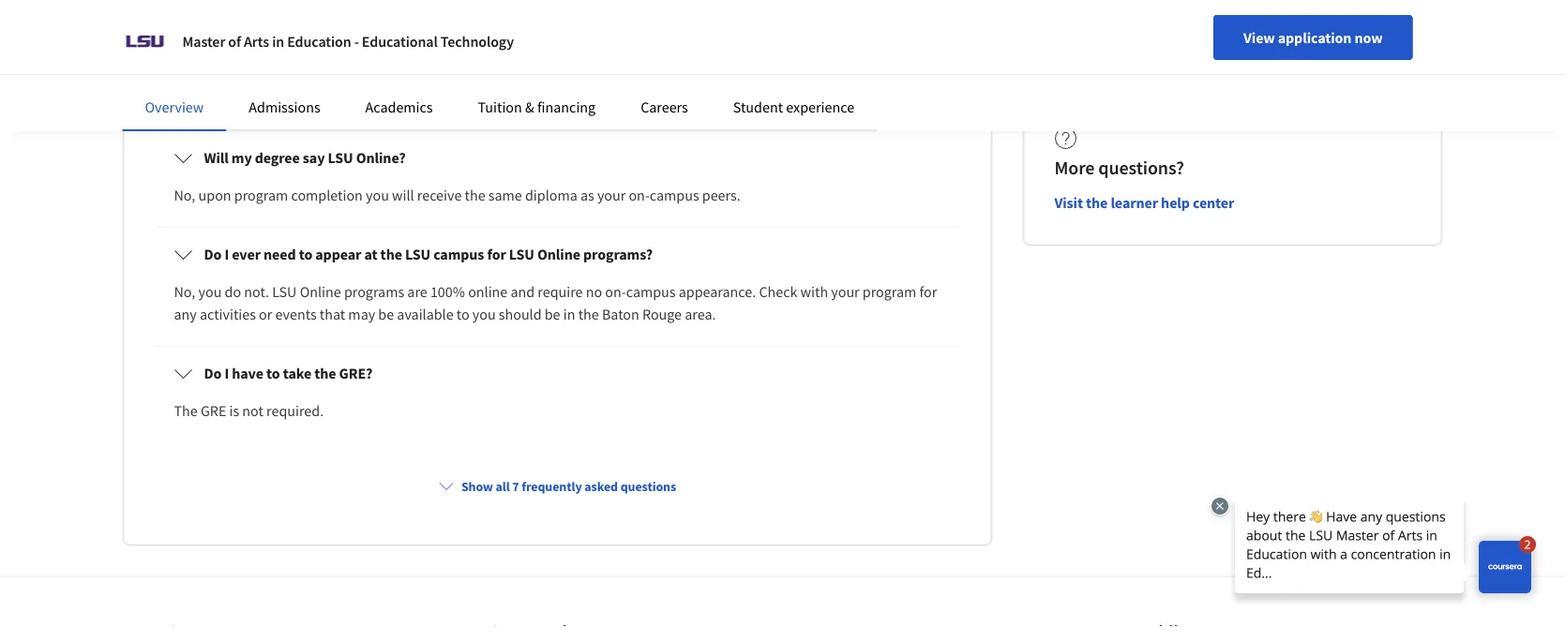 Task type: locate. For each thing, give the bounding box(es) containing it.
questions?
[[1099, 156, 1185, 179]]

do for do i have to take the gre?
[[204, 364, 222, 383]]

1 horizontal spatial to
[[299, 245, 313, 264]]

no, for no, upon program completion you will receive the same diploma as your on-campus peers.
[[174, 186, 195, 205]]

academics link
[[365, 98, 433, 116]]

0 vertical spatial asked
[[249, 39, 315, 72]]

no, up any
[[174, 283, 195, 302]]

1 vertical spatial in
[[564, 305, 575, 324]]

i
[[225, 245, 229, 264], [225, 364, 229, 383]]

1 i from the top
[[225, 245, 229, 264]]

2 i from the top
[[225, 364, 229, 383]]

2 horizontal spatial you
[[473, 305, 496, 324]]

lsu right say
[[328, 149, 353, 167]]

1 horizontal spatial asked
[[585, 478, 618, 495]]

do left ever
[[204, 245, 222, 264]]

campus up 100%
[[434, 245, 484, 264]]

will
[[204, 149, 229, 167]]

0 horizontal spatial to
[[266, 364, 280, 383]]

not.
[[244, 283, 269, 302]]

1 vertical spatial for
[[920, 283, 937, 302]]

no, upon program completion you will receive the same diploma as your on-campus peers.
[[174, 186, 741, 205]]

you left will
[[366, 186, 389, 205]]

1 no, from the top
[[174, 186, 195, 205]]

lsu
[[328, 149, 353, 167], [405, 245, 431, 264], [509, 245, 535, 264], [272, 283, 297, 302]]

1 be from the left
[[378, 305, 394, 324]]

0 vertical spatial online
[[537, 245, 581, 264]]

lsu inside no, you do not. lsu online programs are 100% online and require no on-campus appearance. check with your program for any activities or events that may be available to you should be in the baton rouge area.
[[272, 283, 297, 302]]

1 horizontal spatial for
[[920, 283, 937, 302]]

the right at
[[380, 245, 402, 264]]

0 horizontal spatial be
[[378, 305, 394, 324]]

admissions link
[[249, 98, 320, 116]]

1 vertical spatial campus
[[434, 245, 484, 264]]

do
[[204, 245, 222, 264], [204, 364, 222, 383]]

0 vertical spatial do
[[204, 245, 222, 264]]

do inside dropdown button
[[204, 245, 222, 264]]

1 horizontal spatial online
[[537, 245, 581, 264]]

program
[[234, 186, 288, 205], [863, 283, 917, 302]]

1 vertical spatial asked
[[585, 478, 618, 495]]

0 vertical spatial questions
[[320, 39, 430, 72]]

1 vertical spatial i
[[225, 364, 229, 383]]

you down 'online'
[[473, 305, 496, 324]]

0 vertical spatial you
[[366, 186, 389, 205]]

online?
[[356, 149, 406, 167]]

0 vertical spatial for
[[487, 245, 506, 264]]

do left have
[[204, 364, 222, 383]]

is
[[229, 402, 239, 421]]

i left ever
[[225, 245, 229, 264]]

the
[[465, 186, 486, 205], [1086, 194, 1108, 212], [380, 245, 402, 264], [578, 305, 599, 324], [314, 364, 336, 383]]

to inside the do i ever need to appear at the lsu campus for lsu online programs? dropdown button
[[299, 245, 313, 264]]

lsu up events
[[272, 283, 297, 302]]

no, inside no, you do not. lsu online programs are 100% online and require no on-campus appearance. check with your program for any activities or events that may be available to you should be in the baton rouge area.
[[174, 283, 195, 302]]

asked
[[249, 39, 315, 72], [585, 478, 618, 495]]

questions
[[320, 39, 430, 72], [621, 478, 676, 495]]

0 horizontal spatial for
[[487, 245, 506, 264]]

program right "with"
[[863, 283, 917, 302]]

7
[[512, 478, 519, 495]]

campus inside dropdown button
[[434, 245, 484, 264]]

no, you do not. lsu online programs are 100% online and require no on-campus appearance. check with your program for any activities or events that may be available to you should be in the baton rouge area.
[[174, 283, 937, 324]]

1 vertical spatial your
[[831, 283, 860, 302]]

2 horizontal spatial to
[[457, 305, 470, 324]]

rouge
[[643, 305, 682, 324]]

0 horizontal spatial on-
[[605, 283, 626, 302]]

1 vertical spatial to
[[457, 305, 470, 324]]

1 horizontal spatial in
[[564, 305, 575, 324]]

you
[[366, 186, 389, 205], [198, 283, 222, 302], [473, 305, 496, 324]]

asked right frequently
[[585, 478, 618, 495]]

be down require
[[545, 305, 561, 324]]

1 vertical spatial questions
[[621, 478, 676, 495]]

in
[[272, 32, 284, 51], [564, 305, 575, 324]]

be
[[378, 305, 394, 324], [545, 305, 561, 324]]

1 vertical spatial do
[[204, 364, 222, 383]]

0 vertical spatial to
[[299, 245, 313, 264]]

1 vertical spatial no,
[[174, 283, 195, 302]]

1 horizontal spatial program
[[863, 283, 917, 302]]

do i ever need to appear at the lsu campus for lsu online programs?
[[204, 245, 653, 264]]

master of arts in education - educational technology
[[182, 32, 514, 51]]

appearance.
[[679, 283, 756, 302]]

online up require
[[537, 245, 581, 264]]

0 vertical spatial no,
[[174, 186, 195, 205]]

be right may
[[378, 305, 394, 324]]

tuition & financing link
[[478, 98, 596, 116]]

no, left upon
[[174, 186, 195, 205]]

0 horizontal spatial program
[[234, 186, 288, 205]]

i for ever
[[225, 245, 229, 264]]

now
[[1355, 28, 1383, 47]]

your right "with"
[[831, 283, 860, 302]]

0 vertical spatial on-
[[629, 186, 650, 205]]

2 no, from the top
[[174, 283, 195, 302]]

any
[[174, 305, 197, 324]]

0 vertical spatial campus
[[650, 186, 699, 205]]

student experience link
[[733, 98, 855, 116]]

i left have
[[225, 364, 229, 383]]

available
[[397, 305, 454, 324]]

frequently
[[522, 478, 582, 495]]

do
[[225, 283, 241, 302]]

completion
[[291, 186, 363, 205]]

frequently
[[122, 39, 244, 72]]

learner
[[1111, 194, 1158, 212]]

and
[[511, 283, 535, 302]]

2 vertical spatial campus
[[626, 283, 676, 302]]

same
[[489, 186, 522, 205]]

collapsed list
[[154, 127, 961, 447]]

0 vertical spatial your
[[597, 186, 626, 205]]

master
[[182, 32, 225, 51]]

the right visit
[[1086, 194, 1108, 212]]

1 vertical spatial on-
[[605, 283, 626, 302]]

program down degree
[[234, 186, 288, 205]]

do i have to take the gre?
[[204, 364, 373, 383]]

1 vertical spatial program
[[863, 283, 917, 302]]

do i ever need to appear at the lsu campus for lsu online programs? button
[[159, 228, 956, 281]]

as
[[581, 186, 594, 205]]

online
[[537, 245, 581, 264], [300, 283, 341, 302]]

asked right of
[[249, 39, 315, 72]]

to inside no, you do not. lsu online programs are 100% online and require no on-campus appearance. check with your program for any activities or events that may be available to you should be in the baton rouge area.
[[457, 305, 470, 324]]

to down 100%
[[457, 305, 470, 324]]

for
[[487, 245, 506, 264], [920, 283, 937, 302]]

view application now
[[1244, 28, 1383, 47]]

academics
[[365, 98, 433, 116]]

to left take on the bottom of the page
[[266, 364, 280, 383]]

the gre is not required.
[[174, 402, 324, 421]]

1 horizontal spatial be
[[545, 305, 561, 324]]

campus left peers.
[[650, 186, 699, 205]]

the right take on the bottom of the page
[[314, 364, 336, 383]]

1 horizontal spatial questions
[[621, 478, 676, 495]]

on- right no
[[605, 283, 626, 302]]

tuition & financing
[[478, 98, 596, 116]]

i inside the do i ever need to appear at the lsu campus for lsu online programs? dropdown button
[[225, 245, 229, 264]]

the inside no, you do not. lsu online programs are 100% online and require no on-campus appearance. check with your program for any activities or events that may be available to you should be in the baton rouge area.
[[578, 305, 599, 324]]

the down no
[[578, 305, 599, 324]]

0 horizontal spatial online
[[300, 283, 341, 302]]

area.
[[685, 305, 716, 324]]

2 vertical spatial to
[[266, 364, 280, 383]]

i inside the "do i have to take the gre?" dropdown button
[[225, 364, 229, 383]]

0 horizontal spatial in
[[272, 32, 284, 51]]

in inside no, you do not. lsu online programs are 100% online and require no on-campus appearance. check with your program for any activities or events that may be available to you should be in the baton rouge area.
[[564, 305, 575, 324]]

online up that
[[300, 283, 341, 302]]

to right need
[[299, 245, 313, 264]]

no,
[[174, 186, 195, 205], [174, 283, 195, 302]]

louisiana state university logo image
[[122, 19, 167, 64]]

2 vertical spatial you
[[473, 305, 496, 324]]

in right the "arts"
[[272, 32, 284, 51]]

program inside no, you do not. lsu online programs are 100% online and require no on-campus appearance. check with your program for any activities or events that may be available to you should be in the baton rouge area.
[[863, 283, 917, 302]]

on- right as
[[629, 186, 650, 205]]

1 vertical spatial online
[[300, 283, 341, 302]]

for inside the do i ever need to appear at the lsu campus for lsu online programs? dropdown button
[[487, 245, 506, 264]]

2 do from the top
[[204, 364, 222, 383]]

do inside dropdown button
[[204, 364, 222, 383]]

help
[[1161, 194, 1190, 212]]

campus
[[650, 186, 699, 205], [434, 245, 484, 264], [626, 283, 676, 302]]

your right as
[[597, 186, 626, 205]]

0 horizontal spatial your
[[597, 186, 626, 205]]

1 vertical spatial you
[[198, 283, 222, 302]]

need
[[264, 245, 296, 264]]

1 horizontal spatial your
[[831, 283, 860, 302]]

0 horizontal spatial asked
[[249, 39, 315, 72]]

show
[[461, 478, 493, 495]]

campus up rouge
[[626, 283, 676, 302]]

experience
[[786, 98, 855, 116]]

0 horizontal spatial questions
[[320, 39, 430, 72]]

you left do
[[198, 283, 222, 302]]

questions inside 'dropdown button'
[[621, 478, 676, 495]]

0 vertical spatial i
[[225, 245, 229, 264]]

financing
[[537, 98, 596, 116]]

the left same
[[465, 186, 486, 205]]

&
[[525, 98, 534, 116]]

the inside visit the learner help center link
[[1086, 194, 1108, 212]]

on-
[[629, 186, 650, 205], [605, 283, 626, 302]]

in down require
[[564, 305, 575, 324]]

1 do from the top
[[204, 245, 222, 264]]

asked inside the "show all 7 frequently asked questions" 'dropdown button'
[[585, 478, 618, 495]]

check
[[759, 283, 798, 302]]



Task type: describe. For each thing, give the bounding box(es) containing it.
ever
[[232, 245, 261, 264]]

at
[[364, 245, 378, 264]]

overview
[[145, 98, 204, 116]]

upon
[[198, 186, 231, 205]]

show all 7 frequently asked questions button
[[431, 469, 684, 503]]

visit
[[1055, 194, 1083, 212]]

more questions?
[[1055, 156, 1185, 179]]

0 horizontal spatial you
[[198, 283, 222, 302]]

diploma
[[525, 186, 578, 205]]

required.
[[267, 402, 324, 421]]

online
[[468, 283, 508, 302]]

arts
[[244, 32, 269, 51]]

campus inside no, you do not. lsu online programs are 100% online and require no on-campus appearance. check with your program for any activities or events that may be available to you should be in the baton rouge area.
[[626, 283, 676, 302]]

have
[[232, 364, 264, 383]]

the
[[174, 402, 198, 421]]

require
[[538, 283, 583, 302]]

the inside the "do i have to take the gre?" dropdown button
[[314, 364, 336, 383]]

overview link
[[145, 98, 204, 116]]

100%
[[430, 283, 465, 302]]

may
[[348, 305, 375, 324]]

education
[[287, 32, 351, 51]]

2 be from the left
[[545, 305, 561, 324]]

i for have
[[225, 364, 229, 383]]

0 vertical spatial program
[[234, 186, 288, 205]]

receive
[[417, 186, 462, 205]]

online inside no, you do not. lsu online programs are 100% online and require no on-campus appearance. check with your program for any activities or events that may be available to you should be in the baton rouge area.
[[300, 283, 341, 302]]

that
[[320, 305, 345, 324]]

-
[[354, 32, 359, 51]]

programs
[[344, 283, 404, 302]]

events
[[275, 305, 317, 324]]

lsu up 'are'
[[405, 245, 431, 264]]

appear
[[315, 245, 361, 264]]

1 horizontal spatial on-
[[629, 186, 650, 205]]

of
[[228, 32, 241, 51]]

say
[[303, 149, 325, 167]]

take
[[283, 364, 312, 383]]

no, for no, you do not. lsu online programs are 100% online and require no on-campus appearance. check with your program for any activities or events that may be available to you should be in the baton rouge area.
[[174, 283, 195, 302]]

technology
[[441, 32, 514, 51]]

programs?
[[583, 245, 653, 264]]

will
[[392, 186, 414, 205]]

the inside the do i ever need to appear at the lsu campus for lsu online programs? dropdown button
[[380, 245, 402, 264]]

or
[[259, 305, 272, 324]]

to inside the "do i have to take the gre?" dropdown button
[[266, 364, 280, 383]]

more
[[1055, 156, 1095, 179]]

not
[[242, 402, 264, 421]]

visit the learner help center link
[[1055, 192, 1235, 214]]

do i have to take the gre? button
[[159, 347, 956, 400]]

on- inside no, you do not. lsu online programs are 100% online and require no on-campus appearance. check with your program for any activities or events that may be available to you should be in the baton rouge area.
[[605, 283, 626, 302]]

all
[[496, 478, 510, 495]]

0 vertical spatial in
[[272, 32, 284, 51]]

your inside no, you do not. lsu online programs are 100% online and require no on-campus appearance. check with your program for any activities or events that may be available to you should be in the baton rouge area.
[[831, 283, 860, 302]]

careers link
[[641, 98, 688, 116]]

will my degree say lsu online?
[[204, 149, 406, 167]]

show all 7 frequently asked questions
[[461, 478, 676, 495]]

frequently asked questions
[[122, 39, 430, 72]]

with
[[801, 283, 828, 302]]

peers.
[[702, 186, 741, 205]]

admissions
[[249, 98, 320, 116]]

center
[[1193, 194, 1235, 212]]

visit the learner help center
[[1055, 194, 1235, 212]]

educational
[[362, 32, 438, 51]]

1 horizontal spatial you
[[366, 186, 389, 205]]

view
[[1244, 28, 1275, 47]]

tuition
[[478, 98, 522, 116]]

my
[[231, 149, 252, 167]]

student experience
[[733, 98, 855, 116]]

online inside dropdown button
[[537, 245, 581, 264]]

lsu up and
[[509, 245, 535, 264]]

will my degree say lsu online? button
[[159, 132, 956, 184]]

no
[[586, 283, 602, 302]]

gre?
[[339, 364, 373, 383]]

careers
[[641, 98, 688, 116]]

baton
[[602, 305, 640, 324]]

do for do i ever need to appear at the lsu campus for lsu online programs?
[[204, 245, 222, 264]]

should
[[499, 305, 542, 324]]

application
[[1278, 28, 1352, 47]]

student
[[733, 98, 783, 116]]

degree
[[255, 149, 300, 167]]

activities
[[200, 305, 256, 324]]

for inside no, you do not. lsu online programs are 100% online and require no on-campus appearance. check with your program for any activities or events that may be available to you should be in the baton rouge area.
[[920, 283, 937, 302]]

lsu inside dropdown button
[[328, 149, 353, 167]]

view application now button
[[1214, 15, 1413, 60]]

are
[[407, 283, 427, 302]]

gre
[[201, 402, 226, 421]]



Task type: vqa. For each thing, say whether or not it's contained in the screenshot.
Go to next page ICON
no



